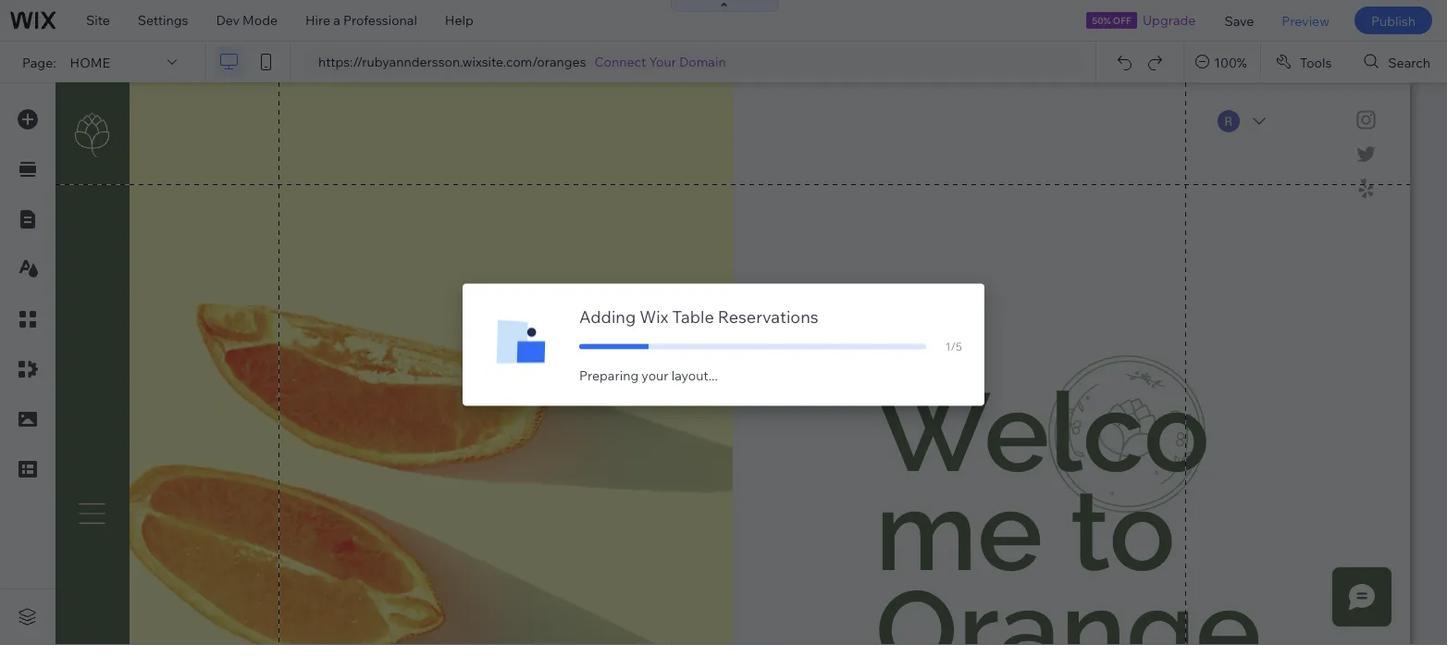 Task type: vqa. For each thing, say whether or not it's contained in the screenshot.
hire a professional
yes



Task type: locate. For each thing, give the bounding box(es) containing it.
publish
[[1371, 12, 1416, 28]]

100%
[[1214, 54, 1247, 70]]

mode
[[243, 12, 278, 28]]

table
[[672, 306, 714, 327]]

wix
[[640, 306, 669, 327]]

adding wix table reservations
[[579, 306, 819, 327]]

site
[[86, 12, 110, 28]]

preview
[[1282, 12, 1330, 28]]

tools button
[[1261, 42, 1349, 82]]

adding
[[579, 306, 636, 327]]

reservations
[[718, 306, 819, 327]]

domain
[[679, 54, 726, 70]]

professional
[[343, 12, 417, 28]]

your
[[642, 367, 669, 383]]

hire
[[305, 12, 331, 28]]

save button
[[1211, 0, 1268, 41]]

50% off
[[1092, 14, 1132, 26]]

dev
[[216, 12, 240, 28]]



Task type: describe. For each thing, give the bounding box(es) containing it.
preparing
[[579, 367, 639, 383]]

hire a professional
[[305, 12, 417, 28]]

your
[[649, 54, 676, 70]]

preview button
[[1268, 0, 1344, 41]]

layout...
[[672, 367, 718, 383]]

connect
[[595, 54, 646, 70]]

publish button
[[1355, 6, 1433, 34]]

help
[[445, 12, 474, 28]]

upgrade
[[1143, 12, 1196, 28]]

tools
[[1300, 54, 1332, 70]]

home
[[70, 54, 110, 70]]

search
[[1388, 54, 1431, 70]]

50%
[[1092, 14, 1111, 26]]

dev mode
[[216, 12, 278, 28]]

/5
[[951, 340, 962, 354]]

https://rubyanndersson.wixsite.com/oranges
[[318, 54, 586, 70]]

search button
[[1350, 42, 1447, 82]]

save
[[1225, 12, 1254, 28]]

a
[[333, 12, 340, 28]]

settings
[[138, 12, 188, 28]]

1 /5
[[946, 340, 962, 354]]

https://rubyanndersson.wixsite.com/oranges connect your domain
[[318, 54, 726, 70]]

preparing your layout...
[[579, 367, 718, 383]]

100% button
[[1185, 42, 1260, 82]]

off
[[1113, 14, 1132, 26]]

1
[[946, 340, 951, 354]]



